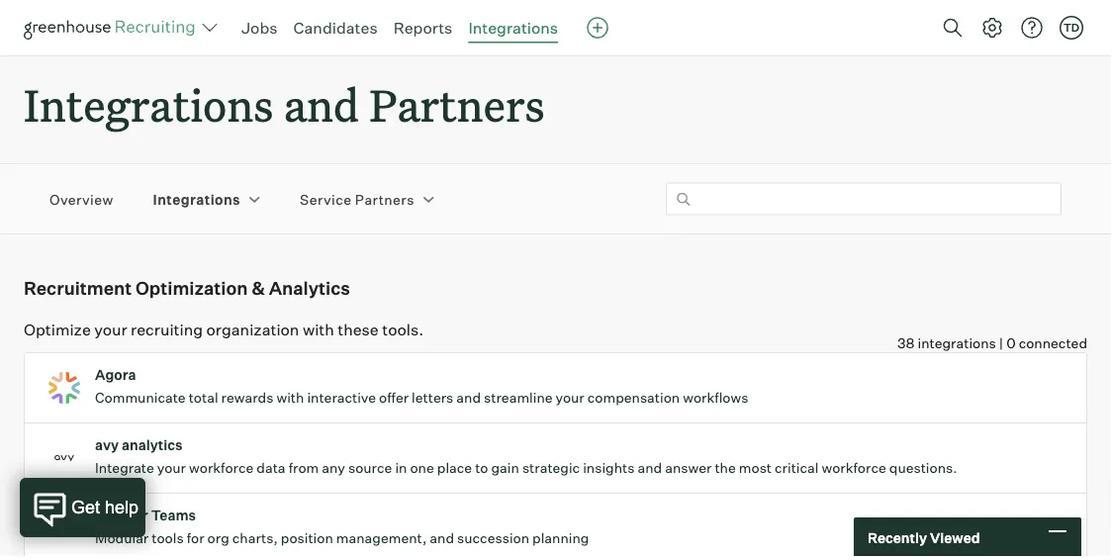 Task type: locate. For each thing, give the bounding box(es) containing it.
1 vertical spatial with
[[277, 389, 304, 406]]

for
[[129, 507, 148, 524], [187, 530, 204, 547]]

0 horizontal spatial your
[[94, 319, 127, 339]]

1 vertical spatial your
[[556, 389, 585, 406]]

optimization
[[136, 277, 248, 299]]

integrations up optimization
[[153, 190, 240, 208]]

reports link
[[393, 18, 453, 38]]

answer
[[665, 459, 712, 477]]

the
[[715, 459, 736, 477]]

your down analytics at left bottom
[[157, 459, 186, 477]]

integrations for integrations link to the top
[[468, 18, 558, 38]]

integrations
[[468, 18, 558, 38], [24, 75, 273, 134], [153, 190, 240, 208]]

0 horizontal spatial for
[[129, 507, 148, 524]]

0 vertical spatial your
[[94, 319, 127, 339]]

to
[[475, 459, 488, 477]]

integrations right reports link
[[468, 18, 558, 38]]

built for teams modular tools for org charts, position management, and succession planning
[[95, 507, 589, 547]]

0 vertical spatial integrations link
[[468, 18, 558, 38]]

0 vertical spatial for
[[129, 507, 148, 524]]

2 horizontal spatial your
[[556, 389, 585, 406]]

jobs link
[[241, 18, 278, 38]]

greenhouse recruiting image
[[24, 16, 202, 40]]

with right rewards at the bottom left
[[277, 389, 304, 406]]

workforce left data
[[189, 459, 254, 477]]

with
[[303, 319, 334, 339], [277, 389, 304, 406]]

integrations link
[[468, 18, 558, 38], [153, 189, 240, 209]]

0 vertical spatial integrations
[[468, 18, 558, 38]]

avy analytics integrate your workforce data from any source in one place to gain strategic insights and answer the most critical workforce questions.
[[95, 437, 957, 477]]

any
[[322, 459, 345, 477]]

analytics
[[122, 437, 183, 454]]

recruitment optimization & analytics
[[24, 277, 350, 299]]

compensation
[[588, 389, 680, 406]]

partners right service
[[355, 190, 414, 208]]

for left org at the bottom of the page
[[187, 530, 204, 547]]

integrations down the greenhouse recruiting image
[[24, 75, 273, 134]]

recruitment
[[24, 277, 132, 299]]

with for rewards
[[277, 389, 304, 406]]

0 horizontal spatial workforce
[[189, 459, 254, 477]]

partners
[[369, 75, 545, 134], [355, 190, 414, 208]]

with left these
[[303, 319, 334, 339]]

1 horizontal spatial your
[[157, 459, 186, 477]]

1 horizontal spatial for
[[187, 530, 204, 547]]

rewards
[[221, 389, 274, 406]]

critical
[[775, 459, 819, 477]]

1 horizontal spatial workforce
[[822, 459, 886, 477]]

your
[[94, 319, 127, 339], [556, 389, 585, 406], [157, 459, 186, 477]]

most
[[739, 459, 772, 477]]

and inside the built for teams modular tools for org charts, position management, and succession planning
[[430, 530, 454, 547]]

and inside avy analytics integrate your workforce data from any source in one place to gain strategic insights and answer the most critical workforce questions.
[[638, 459, 662, 477]]

1 vertical spatial partners
[[355, 190, 414, 208]]

partners down reports link
[[369, 75, 545, 134]]

service partners
[[300, 190, 414, 208]]

from
[[289, 459, 319, 477]]

recently
[[868, 529, 927, 546]]

strategic
[[522, 459, 580, 477]]

2 vertical spatial integrations
[[153, 190, 240, 208]]

optimize
[[24, 319, 91, 339]]

and left answer
[[638, 459, 662, 477]]

agora
[[95, 366, 136, 384]]

your up the 'agora'
[[94, 319, 127, 339]]

1 vertical spatial integrations link
[[153, 189, 240, 209]]

integrations for integrations and partners
[[24, 75, 273, 134]]

search image
[[941, 16, 965, 40]]

None text field
[[666, 183, 1062, 215]]

position
[[281, 530, 333, 547]]

overview link
[[49, 189, 113, 209]]

integrations link right reports link
[[468, 18, 558, 38]]

data
[[257, 459, 286, 477]]

in
[[395, 459, 407, 477]]

1 horizontal spatial integrations link
[[468, 18, 558, 38]]

planning
[[532, 530, 589, 547]]

built
[[95, 507, 126, 524]]

your right streamline
[[556, 389, 585, 406]]

candidates
[[293, 18, 378, 38]]

workforce
[[189, 459, 254, 477], [822, 459, 886, 477]]

0 vertical spatial with
[[303, 319, 334, 339]]

&
[[252, 277, 265, 299]]

and
[[284, 75, 359, 134], [457, 389, 481, 406], [638, 459, 662, 477], [430, 530, 454, 547]]

tools.
[[382, 319, 424, 339]]

2 vertical spatial your
[[157, 459, 186, 477]]

one
[[410, 459, 434, 477]]

for right built
[[129, 507, 148, 524]]

letters
[[412, 389, 454, 406]]

1 vertical spatial integrations
[[24, 75, 273, 134]]

reports
[[393, 18, 453, 38]]

and right the letters on the bottom left
[[457, 389, 481, 406]]

optimize your recruiting organization with these tools.
[[24, 319, 424, 339]]

viewed
[[930, 529, 980, 546]]

management,
[[336, 530, 427, 547]]

org
[[207, 530, 229, 547]]

with inside agora communicate total rewards with interactive offer letters and streamline your compensation workflows
[[277, 389, 304, 406]]

tools
[[152, 530, 184, 547]]

integrations link up optimization
[[153, 189, 240, 209]]

td button
[[1056, 12, 1088, 44]]

and left succession
[[430, 530, 454, 547]]

|
[[999, 335, 1004, 352]]

workforce right critical
[[822, 459, 886, 477]]



Task type: vqa. For each thing, say whether or not it's contained in the screenshot.
Third-party boards
no



Task type: describe. For each thing, give the bounding box(es) containing it.
integrations
[[918, 335, 996, 352]]

communicate
[[95, 389, 186, 406]]

and down candidates
[[284, 75, 359, 134]]

teams
[[151, 507, 196, 524]]

candidates link
[[293, 18, 378, 38]]

questions.
[[889, 459, 957, 477]]

insights
[[583, 459, 635, 477]]

your inside avy analytics integrate your workforce data from any source in one place to gain strategic insights and answer the most critical workforce questions.
[[157, 459, 186, 477]]

source
[[348, 459, 392, 477]]

jobs
[[241, 18, 278, 38]]

38
[[898, 335, 915, 352]]

service
[[300, 190, 352, 208]]

connected
[[1019, 335, 1088, 352]]

avy
[[95, 437, 119, 454]]

place
[[437, 459, 472, 477]]

recruiting
[[131, 319, 203, 339]]

agora communicate total rewards with interactive offer letters and streamline your compensation workflows
[[95, 366, 748, 406]]

service partners link
[[300, 189, 414, 209]]

succession
[[457, 530, 529, 547]]

offer
[[379, 389, 409, 406]]

td
[[1064, 21, 1080, 34]]

2 workforce from the left
[[822, 459, 886, 477]]

1 vertical spatial for
[[187, 530, 204, 547]]

1 workforce from the left
[[189, 459, 254, 477]]

interactive
[[307, 389, 376, 406]]

td button
[[1060, 16, 1084, 40]]

modular
[[95, 530, 149, 547]]

recently viewed
[[868, 529, 980, 546]]

integrations for integrations link to the left
[[153, 190, 240, 208]]

organization
[[206, 319, 299, 339]]

0
[[1007, 335, 1016, 352]]

0 vertical spatial partners
[[369, 75, 545, 134]]

charts,
[[232, 530, 278, 547]]

total
[[189, 389, 218, 406]]

38 integrations | 0 connected
[[898, 335, 1088, 352]]

and inside agora communicate total rewards with interactive offer letters and streamline your compensation workflows
[[457, 389, 481, 406]]

integrations and partners
[[24, 75, 545, 134]]

your inside agora communicate total rewards with interactive offer letters and streamline your compensation workflows
[[556, 389, 585, 406]]

analytics
[[269, 277, 350, 299]]

with for organization
[[303, 319, 334, 339]]

these
[[338, 319, 379, 339]]

configure image
[[981, 16, 1004, 40]]

workflows
[[683, 389, 748, 406]]

overview
[[49, 190, 113, 208]]

0 horizontal spatial integrations link
[[153, 189, 240, 209]]

streamline
[[484, 389, 553, 406]]

integrate
[[95, 459, 154, 477]]

gain
[[491, 459, 519, 477]]



